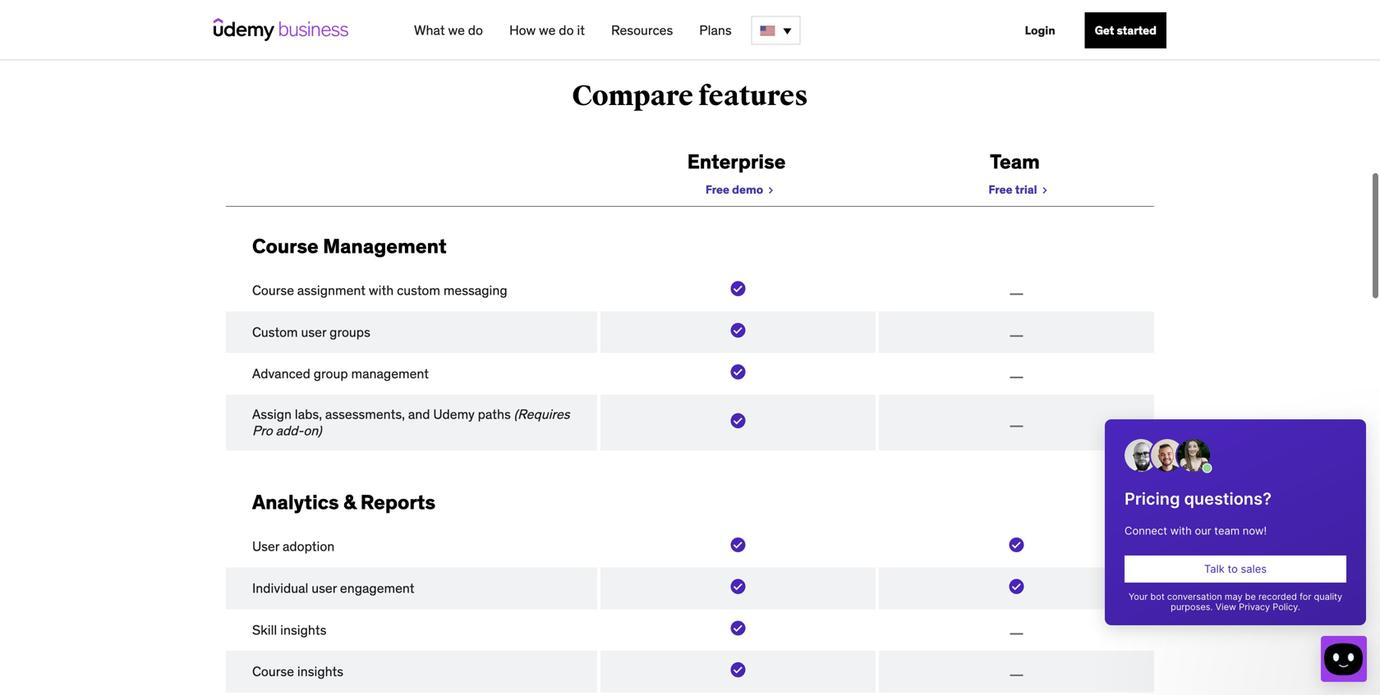Task type: vqa. For each thing, say whether or not it's contained in the screenshot.
the we
yes



Task type: describe. For each thing, give the bounding box(es) containing it.
features
[[699, 79, 808, 113]]

custom
[[252, 324, 298, 341]]

how we do it
[[509, 22, 585, 39]]

free demo link
[[697, 181, 776, 198]]

do for what we do
[[468, 22, 483, 39]]

login
[[1025, 23, 1055, 38]]

assign
[[252, 406, 292, 423]]

free trial link
[[980, 181, 1050, 198]]

skill
[[252, 622, 277, 639]]

enterprise free demo
[[687, 149, 786, 197]]

advanced
[[252, 366, 310, 382]]

and
[[408, 406, 430, 423]]

get started
[[1095, 23, 1157, 38]]

compare
[[572, 79, 693, 113]]

course assignment with custom messaging
[[252, 282, 507, 299]]

&
[[343, 490, 356, 515]]

get started link
[[1085, 12, 1167, 48]]

skill insights
[[252, 622, 326, 639]]

login button
[[1015, 12, 1065, 48]]

resources button
[[605, 16, 680, 45]]

advanced group management
[[252, 366, 429, 382]]

on)
[[303, 423, 322, 439]]

user for analytics
[[312, 580, 337, 597]]

we for how
[[539, 22, 556, 39]]

labs,
[[295, 406, 322, 423]]

do for how we do it
[[559, 22, 574, 39]]

get
[[1095, 23, 1114, 38]]

user adoption
[[252, 539, 335, 555]]

course for course insights
[[252, 664, 294, 681]]

resources
[[611, 22, 673, 39]]

add-
[[276, 423, 303, 439]]

what
[[414, 22, 445, 39]]

course management
[[252, 234, 447, 259]]

team free trial
[[989, 149, 1040, 197]]

management
[[351, 366, 429, 382]]

custom
[[397, 282, 440, 299]]

individual user engagement
[[252, 580, 414, 597]]

started
[[1117, 23, 1157, 38]]



Task type: locate. For each thing, give the bounding box(es) containing it.
1 do from the left
[[468, 22, 483, 39]]

course up custom
[[252, 282, 294, 299]]

insights right skill
[[280, 622, 326, 639]]

free inside enterprise free demo
[[706, 182, 730, 197]]

management
[[323, 234, 447, 259]]

free
[[706, 182, 730, 197], [989, 182, 1013, 197]]

1 horizontal spatial free
[[989, 182, 1013, 197]]

demo
[[732, 182, 763, 197]]

menu navigation
[[401, 0, 1167, 61]]

1 we from the left
[[448, 22, 465, 39]]

free for team
[[989, 182, 1013, 197]]

1 free from the left
[[706, 182, 730, 197]]

pro
[[252, 423, 273, 439]]

groups
[[330, 324, 370, 341]]

user
[[252, 539, 279, 555]]

plans button
[[693, 16, 738, 45]]

0 horizontal spatial do
[[468, 22, 483, 39]]

1 vertical spatial insights
[[297, 664, 343, 681]]

what we do button
[[407, 16, 490, 45]]

1 vertical spatial course
[[252, 282, 294, 299]]

custom user groups
[[252, 324, 370, 341]]

insights for skill insights
[[280, 622, 326, 639]]

how we do it button
[[503, 16, 591, 45]]

do left it
[[559, 22, 574, 39]]

insights
[[280, 622, 326, 639], [297, 664, 343, 681]]

we
[[448, 22, 465, 39], [539, 22, 556, 39]]

0 vertical spatial insights
[[280, 622, 326, 639]]

1 horizontal spatial we
[[539, 22, 556, 39]]

assignment
[[297, 282, 366, 299]]

what we do
[[414, 22, 483, 39]]

course for course management
[[252, 234, 319, 259]]

course down skill
[[252, 664, 294, 681]]

free left trial
[[989, 182, 1013, 197]]

reports
[[360, 490, 435, 515]]

2 free from the left
[[989, 182, 1013, 197]]

analytics & reports
[[252, 490, 435, 515]]

2 course from the top
[[252, 282, 294, 299]]

(requires pro add-on)
[[252, 406, 570, 439]]

how
[[509, 22, 536, 39]]

adoption
[[283, 539, 335, 555]]

0 vertical spatial course
[[252, 234, 319, 259]]

free inside team free trial
[[989, 182, 1013, 197]]

messaging
[[443, 282, 507, 299]]

1 horizontal spatial do
[[559, 22, 574, 39]]

assessments,
[[325, 406, 405, 423]]

course up assignment
[[252, 234, 319, 259]]

course
[[252, 234, 319, 259], [252, 282, 294, 299], [252, 664, 294, 681]]

enterprise
[[687, 149, 786, 174]]

3 course from the top
[[252, 664, 294, 681]]

it
[[577, 22, 585, 39]]

0 horizontal spatial free
[[706, 182, 730, 197]]

engagement
[[340, 580, 414, 597]]

group
[[314, 366, 348, 382]]

user right individual
[[312, 580, 337, 597]]

compare features
[[572, 79, 808, 113]]

insights down skill insights in the left bottom of the page
[[297, 664, 343, 681]]

(requires
[[514, 406, 570, 423]]

we right the what
[[448, 22, 465, 39]]

1 vertical spatial user
[[312, 580, 337, 597]]

we right how
[[539, 22, 556, 39]]

plans
[[699, 22, 732, 39]]

team
[[990, 149, 1040, 174]]

udemy business image
[[214, 18, 348, 41]]

1 course from the top
[[252, 234, 319, 259]]

2 we from the left
[[539, 22, 556, 39]]

trial
[[1015, 182, 1037, 197]]

0 horizontal spatial we
[[448, 22, 465, 39]]

insights for course insights
[[297, 664, 343, 681]]

assign labs, assessments, and udemy paths
[[252, 406, 514, 423]]

user
[[301, 324, 326, 341], [312, 580, 337, 597]]

user left the groups
[[301, 324, 326, 341]]

course insights
[[252, 664, 343, 681]]

analytics
[[252, 490, 339, 515]]

paths
[[478, 406, 511, 423]]

0 vertical spatial user
[[301, 324, 326, 341]]

2 do from the left
[[559, 22, 574, 39]]

we for what
[[448, 22, 465, 39]]

do right the what
[[468, 22, 483, 39]]

course for course assignment with custom messaging
[[252, 282, 294, 299]]

user for course
[[301, 324, 326, 341]]

do
[[468, 22, 483, 39], [559, 22, 574, 39]]

free left demo
[[706, 182, 730, 197]]

udemy
[[433, 406, 475, 423]]

2 vertical spatial course
[[252, 664, 294, 681]]

individual
[[252, 580, 308, 597]]

with
[[369, 282, 394, 299]]

free for enterprise
[[706, 182, 730, 197]]



